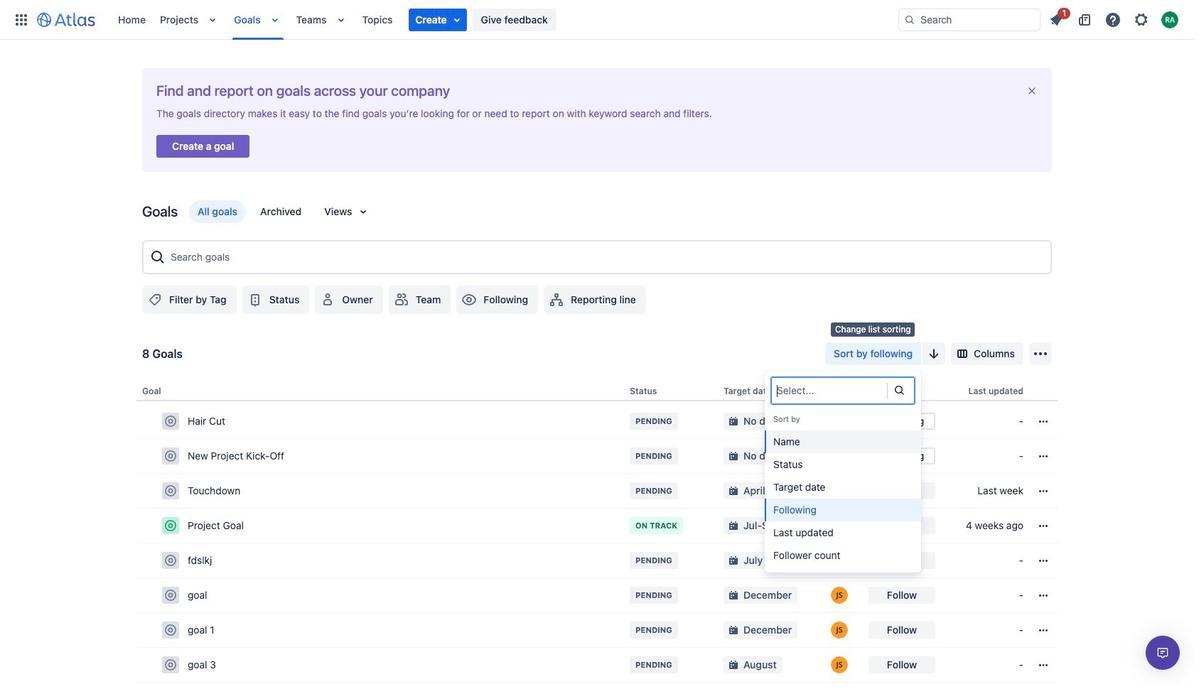 Task type: describe. For each thing, give the bounding box(es) containing it.
1 horizontal spatial list item
[[1044, 5, 1071, 31]]

new project kick-off image
[[165, 451, 176, 462]]

more options image
[[1032, 346, 1049, 363]]

more icon image for touchdown icon
[[1035, 483, 1052, 500]]

help image
[[1105, 11, 1122, 28]]

more icon image for project goal image
[[1035, 518, 1052, 535]]

search goals image
[[149, 249, 166, 266]]

more icon image for goal 3 icon
[[1035, 657, 1052, 674]]

status image
[[247, 291, 264, 309]]

Search goals field
[[166, 245, 1045, 270]]

search image
[[904, 14, 916, 25]]

label image
[[146, 291, 164, 309]]

goal 3 image
[[165, 660, 176, 671]]

project goal image
[[165, 521, 176, 532]]

1 horizontal spatial list
[[1044, 5, 1186, 31]]

settings image
[[1133, 11, 1150, 28]]

goal 1 image
[[165, 625, 176, 636]]

following image
[[461, 291, 478, 309]]

0 horizontal spatial list
[[111, 0, 899, 39]]

reverse sort order image
[[926, 346, 943, 363]]

close banner image
[[1027, 85, 1038, 97]]



Task type: vqa. For each thing, say whether or not it's contained in the screenshot.
tooltip
yes



Task type: locate. For each thing, give the bounding box(es) containing it.
5 more icon image from the top
[[1035, 553, 1052, 570]]

switch to... image
[[13, 11, 30, 28]]

list item
[[1044, 5, 1071, 31], [408, 8, 467, 31]]

2 more icon image from the top
[[1035, 448, 1052, 465]]

notifications image
[[1048, 11, 1065, 28]]

goal image
[[165, 590, 176, 602]]

Search field
[[899, 8, 1041, 31]]

4 more icon image from the top
[[1035, 518, 1052, 535]]

more icon image
[[1035, 413, 1052, 430], [1035, 448, 1052, 465], [1035, 483, 1052, 500], [1035, 518, 1052, 535], [1035, 553, 1052, 570], [1035, 587, 1052, 604], [1035, 622, 1052, 639], [1035, 657, 1052, 674]]

0 horizontal spatial list item
[[408, 8, 467, 31]]

more icon image for goal 1 icon
[[1035, 622, 1052, 639]]

hair cut image
[[165, 416, 176, 427]]

more icon image for goal icon on the bottom left
[[1035, 587, 1052, 604]]

more icon image for fdslkj 'image'
[[1035, 553, 1052, 570]]

touchdown image
[[165, 486, 176, 497]]

more icon image for hair cut image
[[1035, 413, 1052, 430]]

more icon image for new project kick-off image
[[1035, 448, 1052, 465]]

1 more icon image from the top
[[1035, 413, 1052, 430]]

fdslkj image
[[165, 555, 176, 567]]

open intercom messenger image
[[1155, 645, 1172, 662]]

8 more icon image from the top
[[1035, 657, 1052, 674]]

list item inside list
[[408, 8, 467, 31]]

open image
[[891, 381, 908, 399]]

list
[[111, 0, 899, 39], [1044, 5, 1186, 31]]

None search field
[[899, 8, 1041, 31]]

None text field
[[777, 384, 780, 398]]

3 more icon image from the top
[[1035, 483, 1052, 500]]

6 more icon image from the top
[[1035, 587, 1052, 604]]

banner
[[0, 0, 1194, 40]]

7 more icon image from the top
[[1035, 622, 1052, 639]]

tooltip
[[831, 323, 915, 337]]

top element
[[9, 0, 899, 39]]

account image
[[1162, 11, 1179, 28]]



